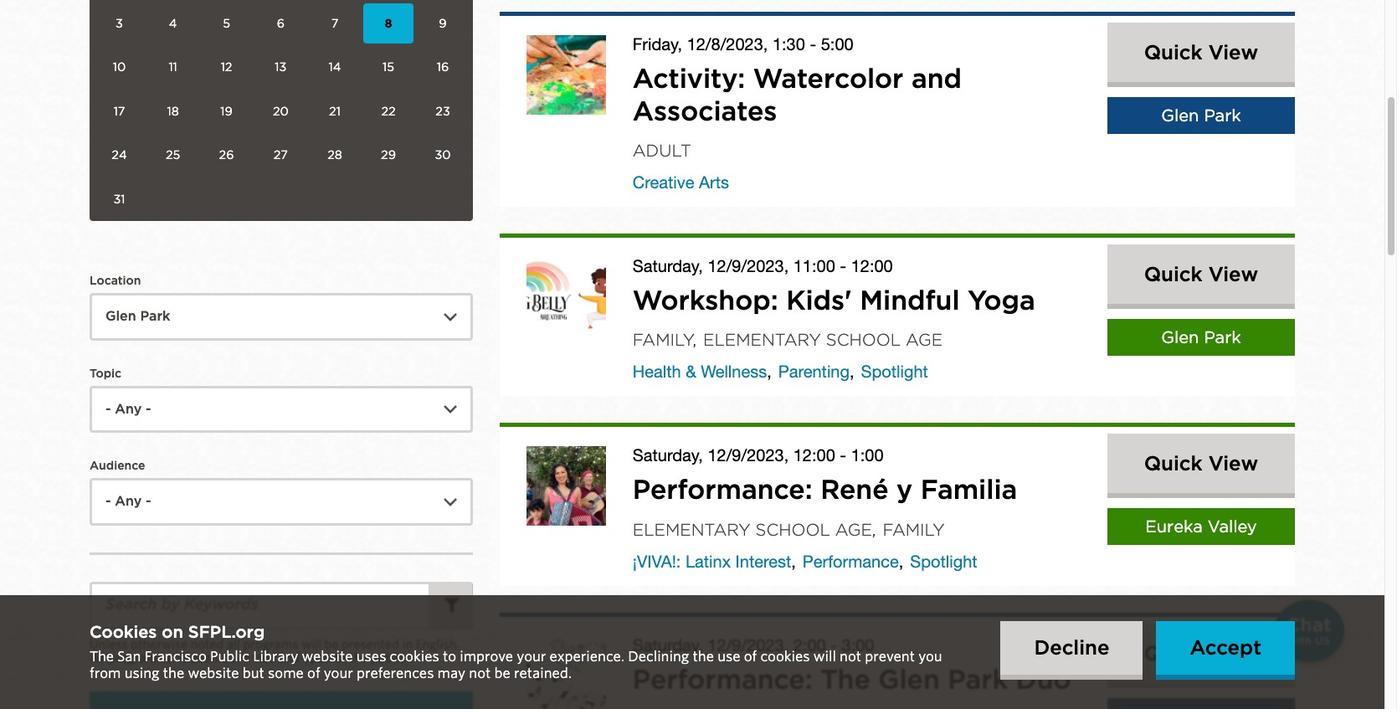Task type: vqa. For each thing, say whether or not it's contained in the screenshot.
the top Glen
yes



Task type: locate. For each thing, give the bounding box(es) containing it.
0 horizontal spatial to
[[335, 652, 346, 665]]

1 vertical spatial glen park link
[[1108, 319, 1295, 356]]

some
[[268, 666, 304, 682]]

11:00
[[794, 256, 835, 276]]

elementary school age for elementary school age link in the performance: rené y familia article
[[633, 520, 872, 540]]

4 view from the top
[[1209, 641, 1259, 666]]

3 quick view link from the top
[[1108, 434, 1295, 494]]

spotlight link
[[861, 362, 929, 381], [910, 552, 978, 571]]

0 vertical spatial of
[[744, 649, 757, 665]]

2 horizontal spatial and
[[912, 62, 962, 95]]

2 vertical spatial 12/9/2023,
[[708, 635, 789, 655]]

park inside workshop: kids' mindful yoga article
[[1204, 327, 1241, 348]]

- left 1:00
[[840, 446, 847, 465]]

spotlight inside workshop: kids' mindful yoga article
[[861, 362, 929, 381]]

12/9/2023, for rené
[[708, 446, 789, 465]]

performance: inside saturday, 12/9/2023, 2:00 - 3:00 performance: the glen park duo
[[633, 663, 813, 696]]

saturday, 12/9/2023, 2:00 - 3:00 performance: the glen park duo
[[633, 635, 1071, 696]]

22
[[381, 104, 396, 118]]

age inside the performance: rené y familia article
[[835, 520, 872, 540]]

2 saturday, from the top
[[633, 446, 703, 465]]

2 view from the top
[[1209, 262, 1259, 286]]

7 link
[[310, 3, 360, 44]]

elementary school age inside the performance: rené y familia article
[[633, 520, 872, 540]]

and
[[912, 62, 962, 95], [166, 652, 188, 665], [279, 652, 300, 665]]

chat
[[1287, 614, 1332, 636]]

kids'
[[786, 284, 852, 317]]

12
[[221, 60, 232, 74]]

0 vertical spatial elementary school age link
[[703, 330, 943, 350]]

4 quick view from the top
[[1144, 641, 1259, 666]]

glen
[[1162, 106, 1199, 126], [1162, 327, 1199, 348], [879, 663, 940, 696]]

0 vertical spatial performance:
[[633, 473, 813, 506]]

age down mindful
[[906, 330, 943, 350]]

the inside unless otherwise noted all programs will be presented in english. all programs and events are free and open to the public.
[[349, 652, 368, 665]]

0 vertical spatial website
[[302, 649, 353, 665]]

quick view link for activity: watercolor and associates
[[1108, 23, 1295, 82]]

the down the francisco
[[163, 666, 184, 682]]

0 vertical spatial elementary school age
[[703, 330, 943, 350]]

but
[[243, 666, 264, 682]]

12/8/2023,
[[687, 35, 768, 54]]

2 quick view from the top
[[1144, 262, 1259, 286]]

1 vertical spatial age
[[835, 520, 872, 540]]

elementary school age up interest
[[633, 520, 872, 540]]

quick view link inside workshop: kids' mindful yoga article
[[1108, 245, 1295, 304]]

to up may
[[443, 649, 456, 665]]

3 link
[[94, 3, 145, 44]]

1 cookies from the left
[[390, 649, 439, 665]]

12:00 inside "saturday, 12/9/2023, 11:00 - 12:00 workshop: kids' mindful yoga"
[[851, 256, 893, 276]]

familia
[[921, 473, 1018, 506]]

elementary up the wellness
[[703, 330, 821, 350]]

2 quick from the top
[[1144, 262, 1203, 286]]

park inside activity: watercolor and associates article
[[1204, 106, 1241, 126]]

1 vertical spatial park
[[1204, 327, 1241, 348]]

activity: watercolor and associates link
[[633, 62, 962, 127]]

of right use on the right bottom
[[744, 649, 757, 665]]

be down improve
[[494, 666, 511, 682]]

0 horizontal spatial 12:00
[[794, 446, 835, 465]]

website
[[302, 649, 353, 665], [188, 666, 239, 682]]

4 quick view link from the top
[[1108, 624, 1295, 683]]

1 horizontal spatial be
[[494, 666, 511, 682]]

the inside cookies on sfpl.org the san francisco public library website uses cookies to improve your experience. declining the use of cookies will not prevent you from using the website but some of your preferences may not be retained.
[[90, 649, 114, 665]]

free
[[253, 652, 275, 665]]

your down open
[[324, 666, 353, 682]]

family link inside workshop: kids' mindful yoga article
[[633, 330, 693, 350]]

quick inside activity: watercolor and associates article
[[1144, 40, 1203, 65]]

not down improve
[[469, 666, 491, 682]]

elementary school age up parenting link
[[703, 330, 943, 350]]

1 vertical spatial elementary school age
[[633, 520, 872, 540]]

programs up free
[[243, 638, 298, 652]]

0 horizontal spatial and
[[166, 652, 188, 665]]

age inside workshop: kids' mindful yoga article
[[906, 330, 943, 350]]

1 vertical spatial your
[[324, 666, 353, 682]]

performance: inside saturday, 12/9/2023, 12:00 - 1:00 performance: rené y familia
[[633, 473, 813, 506]]

quick for activity: watercolor and associates
[[1144, 40, 1203, 65]]

quick view link for workshop: kids' mindful yoga
[[1108, 245, 1295, 304]]

view for performance: rené y familia
[[1209, 452, 1259, 476]]

6
[[277, 16, 285, 30]]

1 horizontal spatial the
[[349, 652, 368, 665]]

school inside the performance: rené y familia article
[[756, 520, 830, 540]]

you
[[919, 649, 943, 665]]

1 view from the top
[[1209, 40, 1259, 65]]

quick view for performance: rené y familia
[[1144, 452, 1259, 476]]

alert dialog
[[0, 595, 1385, 709]]

view for workshop: kids' mindful yoga
[[1209, 262, 1259, 286]]

0 vertical spatial school
[[826, 330, 901, 350]]

30
[[435, 148, 451, 162]]

spotlight down familia
[[910, 552, 978, 571]]

spotlight link for mindful
[[861, 362, 929, 381]]

1 horizontal spatial 12:00
[[851, 256, 893, 276]]

2 quick view link from the top
[[1108, 245, 1295, 304]]

cookies right use on the right bottom
[[761, 649, 810, 665]]

0 vertical spatial be
[[324, 638, 339, 652]]

elementary school age link inside workshop: kids' mindful yoga article
[[703, 330, 943, 350]]

2 vertical spatial glen
[[879, 663, 940, 696]]

29
[[381, 148, 396, 162]]

quick view link inside the performance: rené y familia article
[[1108, 434, 1295, 494]]

28 link
[[310, 135, 360, 176]]

glen park inside activity: watercolor and associates article
[[1162, 106, 1241, 126]]

age up performance link on the right of the page
[[835, 520, 872, 540]]

be inside unless otherwise noted all programs will be presented in english. all programs and events are free and open to the public.
[[324, 638, 339, 652]]

0 vertical spatial your
[[517, 649, 546, 665]]

the left use on the right bottom
[[693, 649, 714, 665]]

1 performance: from the top
[[633, 473, 813, 506]]

view
[[1209, 40, 1259, 65], [1209, 262, 1259, 286], [1209, 452, 1259, 476], [1209, 641, 1259, 666]]

adult link
[[633, 141, 691, 161]]

- inside 'friday, 12/8/2023, 1:30 - 5:00 activity: watercolor and associates'
[[810, 35, 817, 54]]

-
[[810, 35, 817, 54], [840, 256, 847, 276], [840, 446, 847, 465], [831, 635, 837, 655]]

elementary up latinx
[[633, 520, 751, 540]]

0 vertical spatial spotlight
[[861, 362, 929, 381]]

3 view from the top
[[1209, 452, 1259, 476]]

1 horizontal spatial family link
[[883, 520, 945, 540]]

your
[[517, 649, 546, 665], [324, 666, 353, 682]]

0 horizontal spatial of
[[307, 666, 320, 682]]

quick view link inside activity: watercolor and associates article
[[1108, 23, 1295, 82]]

1 horizontal spatial family
[[883, 520, 945, 540]]

5
[[223, 16, 230, 30]]

1 glen park from the top
[[1162, 106, 1241, 126]]

16 link
[[417, 47, 469, 88]]

1 vertical spatial not
[[469, 666, 491, 682]]

25 link
[[148, 135, 198, 176]]

rene y familia.jpg image
[[527, 447, 606, 526]]

0 horizontal spatial age
[[835, 520, 872, 540]]

eureka valley
[[1146, 517, 1257, 537]]

the down the presented
[[349, 652, 368, 665]]

1 horizontal spatial and
[[279, 652, 300, 665]]

quick view
[[1144, 40, 1259, 65], [1144, 262, 1259, 286], [1144, 452, 1259, 476], [1144, 641, 1259, 666]]

2 12/9/2023, from the top
[[708, 446, 789, 465]]

4 quick from the top
[[1144, 641, 1203, 666]]

elementary school age link up interest
[[633, 520, 872, 540]]

elementary inside workshop: kids' mindful yoga article
[[703, 330, 821, 350]]

0 horizontal spatial family link
[[633, 330, 693, 350]]

- for the
[[831, 635, 837, 655]]

12 link
[[201, 47, 252, 88]]

- right "11:00"
[[840, 256, 847, 276]]

12:00 up mindful
[[851, 256, 893, 276]]

2 horizontal spatial the
[[693, 649, 714, 665]]

quick inside the performance: rené y familia article
[[1144, 452, 1203, 476]]

the
[[90, 649, 114, 665], [821, 663, 871, 696]]

1 horizontal spatial cookies
[[761, 649, 810, 665]]

13
[[275, 60, 287, 74]]

spotlight for mindful
[[861, 362, 929, 381]]

0 vertical spatial glen
[[1162, 106, 1199, 126]]

- left 5:00
[[810, 35, 817, 54]]

and inside 'friday, 12/8/2023, 1:30 - 5:00 activity: watercolor and associates'
[[912, 62, 962, 95]]

24 link
[[94, 135, 145, 176]]

1 12/9/2023, from the top
[[708, 256, 789, 276]]

0 horizontal spatial be
[[324, 638, 339, 652]]

1 saturday, from the top
[[633, 256, 703, 276]]

21 link
[[310, 91, 360, 132]]

of down open
[[307, 666, 320, 682]]

1 horizontal spatial programs
[[243, 638, 298, 652]]

6 link
[[255, 3, 306, 44]]

0 vertical spatial 12/9/2023,
[[708, 256, 789, 276]]

12:00
[[851, 256, 893, 276], [794, 446, 835, 465]]

school up interest
[[756, 520, 830, 540]]

3
[[116, 16, 123, 30]]

1 vertical spatial performance:
[[633, 663, 813, 696]]

adult
[[633, 141, 691, 161]]

24
[[112, 148, 127, 162]]

eureka valley link
[[1108, 509, 1295, 545]]

the up from
[[90, 649, 114, 665]]

spotlight down mindful
[[861, 362, 929, 381]]

spotlight inside the performance: rené y familia article
[[910, 552, 978, 571]]

family up the health
[[633, 330, 693, 350]]

3 12/9/2023, from the top
[[708, 635, 789, 655]]

family inside workshop: kids' mindful yoga article
[[633, 330, 693, 350]]

not left prevent
[[840, 649, 862, 665]]

1 vertical spatial elementary school age link
[[633, 520, 872, 540]]

2 glen park link from the top
[[1108, 319, 1295, 356]]

0 horizontal spatial your
[[324, 666, 353, 682]]

unless otherwise noted all programs will be presented in english. all programs and events are free and open to the public.
[[90, 638, 460, 665]]

2 glen park from the top
[[1162, 327, 1241, 348]]

family down the y on the bottom right of page
[[883, 520, 945, 540]]

4 link
[[148, 3, 198, 44]]

all
[[227, 638, 240, 652]]

quick inside workshop: kids' mindful yoga article
[[1144, 262, 1203, 286]]

spotlight link down mindful
[[861, 362, 929, 381]]

saturday, 12/9/2023, 11:00 - 12:00 workshop: kids' mindful yoga
[[633, 256, 1036, 317]]

elementary school age link up parenting link
[[703, 330, 943, 350]]

0 vertical spatial age
[[906, 330, 943, 350]]

3 quick from the top
[[1144, 452, 1203, 476]]

to inside cookies on sfpl.org the san francisco public library website uses cookies to improve your experience. declining the use of cookies will not prevent you from using the website but some of your preferences may not be retained.
[[443, 649, 456, 665]]

0 horizontal spatial the
[[90, 649, 114, 665]]

1 vertical spatial glen park
[[1162, 327, 1241, 348]]

0 vertical spatial spotlight link
[[861, 362, 929, 381]]

15 link
[[363, 47, 414, 88]]

website left uses
[[302, 649, 353, 665]]

saturday, inside "saturday, 12/9/2023, 11:00 - 12:00 workshop: kids' mindful yoga"
[[633, 256, 703, 276]]

cookies on sfpl.org document
[[90, 622, 974, 682]]

2 vertical spatial saturday,
[[633, 635, 703, 655]]

0 horizontal spatial the
[[163, 666, 184, 682]]

quick view for workshop: kids' mindful yoga
[[1144, 262, 1259, 286]]

view inside activity: watercolor and associates article
[[1209, 40, 1259, 65]]

1 vertical spatial spotlight link
[[910, 552, 978, 571]]

elementary school age inside workshop: kids' mindful yoga article
[[703, 330, 943, 350]]

14 link
[[310, 47, 360, 88]]

2 performance: from the top
[[633, 663, 813, 696]]

activity: watercolor and associates article
[[500, 12, 1295, 207]]

- inside saturday, 12/9/2023, 12:00 - 1:00 performance: rené y familia
[[840, 446, 847, 465]]

the down the 3:00 at the bottom
[[821, 663, 871, 696]]

school
[[826, 330, 901, 350], [756, 520, 830, 540]]

3 quick view from the top
[[1144, 452, 1259, 476]]

programs up using
[[108, 652, 163, 665]]

5:00
[[821, 35, 854, 54]]

will inside cookies on sfpl.org the san francisco public library website uses cookies to improve your experience. declining the use of cookies will not prevent you from using the website but some of your preferences may not be retained.
[[814, 649, 836, 665]]

be inside cookies on sfpl.org the san francisco public library website uses cookies to improve your experience. declining the use of cookies will not prevent you from using the website but some of your preferences may not be retained.
[[494, 666, 511, 682]]

not
[[840, 649, 862, 665], [469, 666, 491, 682]]

0 vertical spatial glen park link
[[1108, 97, 1295, 134]]

1 vertical spatial 12/9/2023,
[[708, 446, 789, 465]]

glen inside workshop: kids' mindful yoga article
[[1162, 327, 1199, 348]]

0 vertical spatial family
[[633, 330, 693, 350]]

0 horizontal spatial family
[[633, 330, 693, 350]]

1 vertical spatial website
[[188, 666, 239, 682]]

view inside workshop: kids' mindful yoga article
[[1209, 262, 1259, 286]]

library
[[253, 649, 298, 665]]

1 vertical spatial spotlight
[[910, 552, 978, 571]]

performance: the glen park duo article
[[500, 613, 1295, 709]]

will left the 3:00 at the bottom
[[814, 649, 836, 665]]

12:00 up performance: rené y familia link
[[794, 446, 835, 465]]

will up open
[[302, 638, 321, 652]]

saturday, inside saturday, 12/9/2023, 12:00 - 1:00 performance: rené y familia
[[633, 446, 703, 465]]

spotlight for y
[[910, 552, 978, 571]]

9 link
[[417, 3, 469, 44]]

age
[[906, 330, 943, 350], [835, 520, 872, 540]]

will
[[302, 638, 321, 652], [814, 649, 836, 665]]

1 horizontal spatial to
[[443, 649, 456, 665]]

1 vertical spatial family link
[[883, 520, 945, 540]]

27 link
[[255, 135, 306, 176]]

prevent
[[865, 649, 915, 665]]

0 vertical spatial family link
[[633, 330, 693, 350]]

1 horizontal spatial age
[[906, 330, 943, 350]]

1 horizontal spatial not
[[840, 649, 862, 665]]

quick for performance: rené y familia
[[1144, 452, 1203, 476]]

8 link
[[363, 3, 414, 44]]

1 quick from the top
[[1144, 40, 1203, 65]]

quick view link
[[1108, 23, 1295, 82], [1108, 245, 1295, 304], [1108, 434, 1295, 494], [1108, 624, 1295, 683]]

1 quick view from the top
[[1144, 40, 1259, 65]]

1 vertical spatial family
[[883, 520, 945, 540]]

cookies up "preferences"
[[390, 649, 439, 665]]

- right 2:00
[[831, 635, 837, 655]]

1 quick view link from the top
[[1108, 23, 1295, 82]]

17 link
[[94, 91, 145, 132]]

1 vertical spatial 12:00
[[794, 446, 835, 465]]

saturday, inside saturday, 12/9/2023, 2:00 - 3:00 performance: the glen park duo
[[633, 635, 703, 655]]

12/9/2023, inside saturday, 12/9/2023, 12:00 - 1:00 performance: rené y familia
[[708, 446, 789, 465]]

1 vertical spatial of
[[307, 666, 320, 682]]

12/9/2023, inside "saturday, 12/9/2023, 11:00 - 12:00 workshop: kids' mindful yoga"
[[708, 256, 789, 276]]

2 cookies from the left
[[761, 649, 810, 665]]

1 vertical spatial saturday,
[[633, 446, 703, 465]]

elementary
[[703, 330, 821, 350], [633, 520, 751, 540]]

quick view link inside performance: the glen park duo article
[[1108, 624, 1295, 683]]

1 vertical spatial be
[[494, 666, 511, 682]]

0 vertical spatial 12:00
[[851, 256, 893, 276]]

francisco
[[145, 649, 207, 665]]

glen park link
[[1108, 97, 1295, 134], [1108, 319, 1295, 356]]

san
[[117, 649, 141, 665]]

arts
[[699, 173, 729, 192]]

glen park inside workshop: kids' mindful yoga article
[[1162, 327, 1241, 348]]

glen for activity: watercolor and associates
[[1162, 106, 1199, 126]]

22 link
[[363, 91, 414, 132]]

be up open
[[324, 638, 339, 652]]

watercolor
[[753, 62, 904, 95]]

elementary school age link inside the performance: rené y familia article
[[633, 520, 872, 540]]

glen park link for activity: watercolor and associates
[[1108, 97, 1295, 134]]

1 horizontal spatial of
[[744, 649, 757, 665]]

0 horizontal spatial cookies
[[390, 649, 439, 665]]

creative arts image
[[527, 35, 606, 115]]

events
[[191, 652, 228, 665]]

15
[[383, 60, 394, 74]]

family inside the performance: rené y familia article
[[883, 520, 945, 540]]

health
[[633, 362, 681, 381]]

friday,
[[633, 35, 682, 54]]

1 vertical spatial elementary
[[633, 520, 751, 540]]

to inside unless otherwise noted all programs will be presented in english. all programs and events are free and open to the public.
[[335, 652, 346, 665]]

from
[[90, 666, 121, 682]]

2:00
[[794, 635, 826, 655]]

glen inside activity: watercolor and associates article
[[1162, 106, 1199, 126]]

0 vertical spatial elementary
[[703, 330, 821, 350]]

view inside the performance: rené y familia article
[[1209, 452, 1259, 476]]

school down 'workshop: kids' mindful yoga' link
[[826, 330, 901, 350]]

1 horizontal spatial the
[[821, 663, 871, 696]]

park
[[1204, 106, 1241, 126], [1204, 327, 1241, 348], [948, 663, 1008, 696]]

1 vertical spatial glen
[[1162, 327, 1199, 348]]

0 vertical spatial glen park
[[1162, 106, 1241, 126]]

quick view inside the performance: rené y familia article
[[1144, 452, 1259, 476]]

1 glen park link from the top
[[1108, 97, 1295, 134]]

0 vertical spatial park
[[1204, 106, 1241, 126]]

0 horizontal spatial website
[[188, 666, 239, 682]]

school inside workshop: kids' mindful yoga article
[[826, 330, 901, 350]]

21
[[329, 104, 341, 118]]

quick view inside activity: watercolor and associates article
[[1144, 40, 1259, 65]]

quick view inside performance: the glen park duo article
[[1144, 641, 1259, 666]]

performance: rené y familia article
[[500, 423, 1295, 586]]

0 vertical spatial saturday,
[[633, 256, 703, 276]]

latinx
[[686, 552, 731, 571]]

- inside "saturday, 12/9/2023, 11:00 - 12:00 workshop: kids' mindful yoga"
[[840, 256, 847, 276]]

17
[[114, 104, 125, 118]]

1 horizontal spatial your
[[517, 649, 546, 665]]

12/9/2023, for kids'
[[708, 256, 789, 276]]

quick view inside workshop: kids' mindful yoga article
[[1144, 262, 1259, 286]]

website down events
[[188, 666, 239, 682]]

park inside saturday, 12/9/2023, 2:00 - 3:00 performance: the glen park duo
[[948, 663, 1008, 696]]

- inside saturday, 12/9/2023, 2:00 - 3:00 performance: the glen park duo
[[831, 635, 837, 655]]

family link up the health
[[633, 330, 693, 350]]

0 horizontal spatial will
[[302, 638, 321, 652]]

family link down the y on the bottom right of page
[[883, 520, 945, 540]]

1 vertical spatial school
[[756, 520, 830, 540]]

12/9/2023, inside saturday, 12/9/2023, 2:00 - 3:00 performance: the glen park duo
[[708, 635, 789, 655]]

3 saturday, from the top
[[633, 635, 703, 655]]

your up retained.
[[517, 649, 546, 665]]

to right open
[[335, 652, 346, 665]]

2 vertical spatial park
[[948, 663, 1008, 696]]

1 horizontal spatial will
[[814, 649, 836, 665]]

0 vertical spatial not
[[840, 649, 862, 665]]

elementary inside the performance: rené y familia article
[[633, 520, 751, 540]]

spotlight link down familia
[[910, 552, 978, 571]]



Task type: describe. For each thing, give the bounding box(es) containing it.
- for watercolor
[[810, 35, 817, 54]]

on
[[162, 622, 183, 642]]

performance link
[[803, 552, 899, 571]]

alert dialog containing decline
[[0, 595, 1385, 709]]

4
[[169, 16, 177, 30]]

31 link
[[94, 179, 145, 220]]

elementary for elementary school age link in the performance: rené y familia article
[[633, 520, 751, 540]]

11 link
[[148, 47, 198, 88]]

public
[[210, 649, 249, 665]]

quick inside performance: the glen park duo article
[[1144, 641, 1203, 666]]

spotlight link for y
[[910, 552, 978, 571]]

preferences
[[357, 666, 434, 682]]

glen for workshop: kids' mindful yoga
[[1162, 327, 1199, 348]]

noted
[[191, 638, 224, 652]]

29 link
[[363, 135, 414, 176]]

will inside unless otherwise noted all programs will be presented in english. all programs and events are free and open to the public.
[[302, 638, 321, 652]]

are
[[232, 652, 250, 665]]

in
[[402, 638, 413, 652]]

view for activity: watercolor and associates
[[1209, 40, 1259, 65]]

chat with us
[[1287, 614, 1332, 647]]

creative arts link
[[633, 173, 729, 192]]

open
[[303, 652, 332, 665]]

valley
[[1208, 517, 1257, 537]]

0 horizontal spatial not
[[469, 666, 491, 682]]

unless
[[90, 638, 128, 652]]

19
[[220, 104, 233, 118]]

19 link
[[201, 91, 252, 132]]

0 horizontal spatial programs
[[108, 652, 163, 665]]

family for the bottom the family link
[[883, 520, 945, 540]]

- for rené
[[840, 446, 847, 465]]

school for elementary school age link in the workshop: kids' mindful yoga article
[[826, 330, 901, 350]]

wellness
[[701, 362, 767, 381]]

use
[[718, 649, 741, 665]]

Search by Keywords text field
[[90, 582, 431, 630]]

saturday, for workshop: kids' mindful yoga
[[633, 256, 703, 276]]

saturday, for performance: the glen park duo
[[633, 635, 703, 655]]

7
[[331, 16, 339, 30]]

health & wellness link
[[633, 362, 767, 381]]

12:00 inside saturday, 12/9/2023, 12:00 - 1:00 performance: rené y familia
[[794, 446, 835, 465]]

decline button
[[1001, 621, 1143, 675]]

location
[[90, 274, 141, 287]]

health & wellness
[[633, 362, 767, 381]]

audience
[[90, 459, 145, 472]]

declining
[[628, 649, 689, 665]]

experience.
[[550, 649, 625, 665]]

performance
[[803, 552, 899, 571]]

3:00
[[842, 635, 875, 655]]

&
[[686, 362, 696, 381]]

20
[[273, 104, 289, 118]]

performance: for performance: the glen park duo
[[633, 663, 813, 696]]

age for elementary school age link in the performance: rené y familia article
[[835, 520, 872, 540]]

26 link
[[201, 135, 252, 176]]

glen park for workshop: kids' mindful yoga
[[1162, 327, 1241, 348]]

glen park link for workshop: kids' mindful yoga
[[1108, 319, 1295, 356]]

parenting
[[778, 362, 850, 381]]

23 link
[[417, 91, 469, 132]]

12/9/2023, for the
[[708, 635, 789, 655]]

decline
[[1034, 636, 1110, 660]]

cookies on sfpl.org the san francisco public library website uses cookies to improve your experience. declining the use of cookies will not prevent you from using the website but some of your preferences may not be retained.
[[90, 622, 943, 682]]

otherwise
[[131, 638, 188, 652]]

activity:
[[633, 62, 745, 95]]

13 link
[[255, 47, 306, 88]]

quick for workshop: kids' mindful yoga
[[1144, 262, 1203, 286]]

workshop: kids' mindful yoga link
[[633, 284, 1036, 317]]

the inside saturday, 12/9/2023, 2:00 - 3:00 performance: the glen park duo
[[821, 663, 871, 696]]

uses
[[356, 649, 386, 665]]

glen inside saturday, 12/9/2023, 2:00 - 3:00 performance: the glen park duo
[[879, 663, 940, 696]]

16
[[437, 60, 449, 74]]

sfpl.org
[[188, 622, 265, 642]]

kids yoga booked banner.png image
[[527, 257, 606, 336]]

y
[[897, 473, 913, 506]]

saturday, for performance: rené y familia
[[633, 446, 703, 465]]

public.
[[371, 652, 409, 665]]

performance: rené y familia link
[[633, 473, 1018, 506]]

school for elementary school age link in the performance: rené y familia article
[[756, 520, 830, 540]]

quick view link for performance: rené y familia
[[1108, 434, 1295, 494]]

mindful
[[860, 284, 960, 317]]

performance: for performance: rené y familia
[[633, 473, 813, 506]]

1 horizontal spatial website
[[302, 649, 353, 665]]

saturday, 12/9/2023, 12:00 - 1:00 performance: rené y familia
[[633, 446, 1018, 506]]

31
[[113, 192, 125, 206]]

interest
[[736, 552, 791, 571]]

accept button
[[1157, 621, 1295, 675]]

us
[[1316, 635, 1331, 647]]

family for the family link in workshop: kids' mindful yoga article
[[633, 330, 693, 350]]

cookies
[[90, 622, 157, 642]]

30 link
[[417, 135, 469, 176]]

workshop: kids' mindful yoga article
[[500, 234, 1295, 396]]

5 link
[[201, 3, 252, 44]]

elementary for elementary school age link in the workshop: kids' mindful yoga article
[[703, 330, 821, 350]]

view inside performance: the glen park duo article
[[1209, 641, 1259, 666]]

using
[[124, 666, 160, 682]]

park for workshop: kids' mindful yoga
[[1204, 327, 1241, 348]]

accept
[[1190, 636, 1262, 660]]

all
[[90, 652, 105, 665]]

18 link
[[148, 91, 198, 132]]

¡viva!: latinx interest
[[633, 552, 791, 571]]

quick view for activity: watercolor and associates
[[1144, 40, 1259, 65]]

topic
[[90, 367, 121, 380]]

glen park for activity: watercolor and associates
[[1162, 106, 1241, 126]]

parenting link
[[778, 362, 850, 381]]

performance: the glen park duo link
[[633, 663, 1071, 696]]

yoga
[[968, 284, 1036, 317]]

english.
[[416, 638, 460, 652]]

creative
[[633, 173, 695, 192]]

with
[[1289, 635, 1312, 647]]

elementary school age for elementary school age link in the workshop: kids' mindful yoga article
[[703, 330, 943, 350]]

1:00
[[851, 446, 884, 465]]

25
[[166, 148, 180, 162]]

10 link
[[94, 47, 145, 88]]

park for activity: watercolor and associates
[[1204, 106, 1241, 126]]

duo
[[1016, 663, 1071, 696]]

9
[[439, 16, 447, 30]]

1:30
[[773, 35, 805, 54]]

- for kids'
[[840, 256, 847, 276]]

age for elementary school age link in the workshop: kids' mindful yoga article
[[906, 330, 943, 350]]

booked banners.png image
[[527, 636, 606, 709]]



